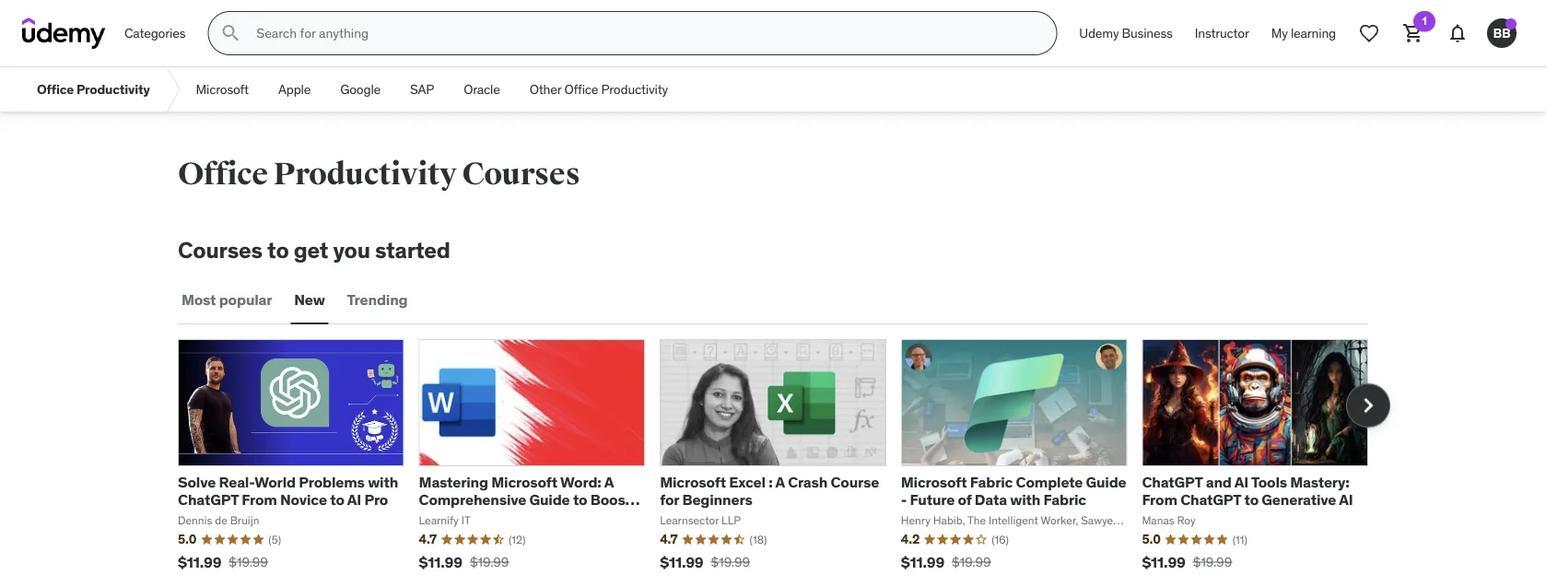 Task type: describe. For each thing, give the bounding box(es) containing it.
categories
[[124, 25, 186, 41]]

google link
[[326, 67, 396, 112]]

from inside solve real-world problems with chatgpt from novice to ai pro
[[242, 490, 277, 509]]

to inside solve real-world problems with chatgpt from novice to ai pro
[[330, 490, 345, 509]]

google
[[340, 81, 381, 97]]

udemy
[[1080, 25, 1119, 41]]

real-
[[219, 473, 255, 492]]

wishlist image
[[1359, 22, 1381, 44]]

arrow pointing to subcategory menu links image
[[165, 67, 181, 112]]

a for word:
[[604, 473, 614, 492]]

solve
[[178, 473, 216, 492]]

course
[[831, 473, 880, 492]]

pro
[[365, 490, 388, 509]]

new
[[294, 291, 325, 309]]

most popular
[[182, 291, 272, 309]]

started
[[375, 236, 451, 264]]

-
[[901, 490, 907, 509]]

ai for chatgpt and ai tools mastery: from chatgpt to generative ai
[[1340, 490, 1354, 509]]

2 horizontal spatial productivity
[[601, 81, 668, 97]]

bb link
[[1480, 11, 1525, 55]]

microsoft fabric complete guide - future of data with fabric link
[[901, 473, 1127, 509]]

productivity for office productivity
[[76, 81, 150, 97]]

a for :
[[776, 473, 785, 492]]

microsoft link
[[181, 67, 264, 112]]

trending button
[[343, 278, 412, 322]]

notifications image
[[1447, 22, 1469, 44]]

and
[[1206, 473, 1232, 492]]

from inside chatgpt and ai tools mastery: from chatgpt to generative ai
[[1142, 490, 1178, 509]]

chatgpt inside solve real-world problems with chatgpt from novice to ai pro
[[178, 490, 239, 509]]

my learning link
[[1261, 11, 1348, 55]]

other
[[530, 81, 562, 97]]

mastery:
[[1291, 473, 1350, 492]]

next image
[[1354, 391, 1384, 420]]

microsoft fabric complete guide - future of data with fabric
[[901, 473, 1127, 509]]

data
[[975, 490, 1007, 509]]

Search for anything text field
[[253, 18, 1035, 49]]

other office productivity link
[[515, 67, 683, 112]]

mastering microsoft word: a comprehensive guide to boost you
[[419, 473, 631, 527]]

chatgpt and ai tools mastery: from chatgpt to generative ai link
[[1142, 473, 1354, 509]]

my
[[1272, 25, 1288, 41]]

instructor
[[1195, 25, 1250, 41]]

microsoft for microsoft fabric complete guide - future of data with fabric
[[901, 473, 967, 492]]

submit search image
[[220, 22, 242, 44]]

boost
[[591, 490, 631, 509]]

my learning
[[1272, 25, 1337, 41]]

new button
[[291, 278, 329, 322]]

0 horizontal spatial fabric
[[970, 473, 1013, 492]]

oracle link
[[449, 67, 515, 112]]

1
[[1423, 14, 1427, 28]]

learning
[[1291, 25, 1337, 41]]

guide inside the mastering microsoft word: a comprehensive guide to boost you
[[530, 490, 570, 509]]

:
[[769, 473, 773, 492]]

comprehensive
[[419, 490, 527, 509]]

popular
[[219, 291, 272, 309]]

2 horizontal spatial office
[[564, 81, 598, 97]]

tools
[[1252, 473, 1288, 492]]



Task type: vqa. For each thing, say whether or not it's contained in the screenshot.
Hearing's Pro:
no



Task type: locate. For each thing, give the bounding box(es) containing it.
udemy business link
[[1069, 11, 1184, 55]]

microsoft inside 'microsoft excel : a crash course for beginners'
[[660, 473, 726, 492]]

1 horizontal spatial office
[[178, 155, 268, 193]]

fabric left 'complete'
[[970, 473, 1013, 492]]

you
[[419, 508, 444, 527]]

for
[[660, 490, 679, 509]]

microsoft excel : a crash course for beginners link
[[660, 473, 880, 509]]

trending
[[347, 291, 408, 309]]

you
[[333, 236, 370, 264]]

microsoft left excel
[[660, 473, 726, 492]]

ai right generative
[[1340, 490, 1354, 509]]

0 horizontal spatial a
[[604, 473, 614, 492]]

1 horizontal spatial ai
[[1235, 473, 1249, 492]]

chatgpt left the and
[[1142, 473, 1203, 492]]

a
[[604, 473, 614, 492], [776, 473, 785, 492]]

office for office productivity courses
[[178, 155, 268, 193]]

0 horizontal spatial guide
[[530, 490, 570, 509]]

generative
[[1262, 490, 1337, 509]]

carousel element
[[178, 339, 1391, 575]]

1 horizontal spatial fabric
[[1044, 490, 1087, 509]]

1 vertical spatial courses
[[178, 236, 263, 264]]

apple link
[[264, 67, 326, 112]]

most
[[182, 291, 216, 309]]

office right the other at the left top
[[564, 81, 598, 97]]

to right novice
[[330, 490, 345, 509]]

productivity left arrow pointing to subcategory menu links image
[[76, 81, 150, 97]]

chatgpt and ai tools mastery: from chatgpt to generative ai
[[1142, 473, 1354, 509]]

business
[[1122, 25, 1173, 41]]

to left get on the left top of page
[[267, 236, 289, 264]]

world
[[255, 473, 296, 492]]

1 horizontal spatial with
[[1010, 490, 1041, 509]]

you have alerts image
[[1506, 18, 1517, 29]]

microsoft left word:
[[492, 473, 558, 492]]

from
[[242, 490, 277, 509], [1142, 490, 1178, 509]]

problems
[[299, 473, 365, 492]]

solve real-world problems with chatgpt from novice to ai pro link
[[178, 473, 398, 509]]

1 horizontal spatial productivity
[[273, 155, 457, 193]]

office
[[37, 81, 74, 97], [564, 81, 598, 97], [178, 155, 268, 193]]

guide left boost
[[530, 490, 570, 509]]

courses up "most popular"
[[178, 236, 263, 264]]

0 horizontal spatial ai
[[347, 490, 361, 509]]

to
[[267, 236, 289, 264], [330, 490, 345, 509], [573, 490, 588, 509], [1245, 490, 1259, 509]]

instructor link
[[1184, 11, 1261, 55]]

a inside 'microsoft excel : a crash course for beginners'
[[776, 473, 785, 492]]

microsoft right arrow pointing to subcategory menu links image
[[196, 81, 249, 97]]

1 link
[[1392, 11, 1436, 55]]

1 horizontal spatial a
[[776, 473, 785, 492]]

productivity up you
[[273, 155, 457, 193]]

ai left "pro"
[[347, 490, 361, 509]]

fabric right data
[[1044, 490, 1087, 509]]

with inside microsoft fabric complete guide - future of data with fabric
[[1010, 490, 1041, 509]]

udemy image
[[22, 18, 106, 49]]

1 horizontal spatial from
[[1142, 490, 1178, 509]]

to inside the mastering microsoft word: a comprehensive guide to boost you
[[573, 490, 588, 509]]

1 a from the left
[[604, 473, 614, 492]]

get
[[294, 236, 328, 264]]

0 vertical spatial courses
[[462, 155, 580, 193]]

most popular button
[[178, 278, 276, 322]]

excel
[[729, 473, 766, 492]]

of
[[958, 490, 972, 509]]

with
[[368, 473, 398, 492], [1010, 490, 1041, 509]]

chatgpt left world
[[178, 490, 239, 509]]

a right :
[[776, 473, 785, 492]]

with right data
[[1010, 490, 1041, 509]]

fabric
[[970, 473, 1013, 492], [1044, 490, 1087, 509]]

0 horizontal spatial office
[[37, 81, 74, 97]]

courses to get you started
[[178, 236, 451, 264]]

office for office productivity
[[37, 81, 74, 97]]

bb
[[1494, 25, 1511, 41]]

0 horizontal spatial from
[[242, 490, 277, 509]]

guide right 'complete'
[[1086, 473, 1127, 492]]

other office productivity
[[530, 81, 668, 97]]

microsoft
[[196, 81, 249, 97], [492, 473, 558, 492], [660, 473, 726, 492], [901, 473, 967, 492]]

0 horizontal spatial courses
[[178, 236, 263, 264]]

office productivity courses
[[178, 155, 580, 193]]

office down udemy 'image'
[[37, 81, 74, 97]]

mastering
[[419, 473, 488, 492]]

beginners
[[683, 490, 753, 509]]

sap
[[410, 81, 434, 97]]

with inside solve real-world problems with chatgpt from novice to ai pro
[[368, 473, 398, 492]]

ai for solve real-world problems with chatgpt from novice to ai pro
[[347, 490, 361, 509]]

shopping cart with 1 item image
[[1403, 22, 1425, 44]]

productivity for office productivity courses
[[273, 155, 457, 193]]

with right problems
[[368, 473, 398, 492]]

apple
[[278, 81, 311, 97]]

mastering microsoft word: a comprehensive guide to boost you link
[[419, 473, 640, 527]]

microsoft inside the mastering microsoft word: a comprehensive guide to boost you
[[492, 473, 558, 492]]

categories button
[[113, 11, 197, 55]]

chatgpt left tools on the right bottom
[[1181, 490, 1242, 509]]

udemy business
[[1080, 25, 1173, 41]]

crash
[[788, 473, 828, 492]]

1 from from the left
[[242, 490, 277, 509]]

solve real-world problems with chatgpt from novice to ai pro
[[178, 473, 398, 509]]

guide inside microsoft fabric complete guide - future of data with fabric
[[1086, 473, 1127, 492]]

0 horizontal spatial productivity
[[76, 81, 150, 97]]

microsoft for microsoft excel : a crash course for beginners
[[660, 473, 726, 492]]

microsoft inside microsoft fabric complete guide - future of data with fabric
[[901, 473, 967, 492]]

sap link
[[396, 67, 449, 112]]

oracle
[[464, 81, 500, 97]]

from left novice
[[242, 490, 277, 509]]

chatgpt
[[1142, 473, 1203, 492], [178, 490, 239, 509], [1181, 490, 1242, 509]]

word:
[[560, 473, 602, 492]]

microsoft excel : a crash course for beginners
[[660, 473, 880, 509]]

productivity down search for anything text box on the top
[[601, 81, 668, 97]]

ai
[[1235, 473, 1249, 492], [347, 490, 361, 509], [1340, 490, 1354, 509]]

to left boost
[[573, 490, 588, 509]]

microsoft for microsoft
[[196, 81, 249, 97]]

2 from from the left
[[1142, 490, 1178, 509]]

novice
[[280, 490, 327, 509]]

ai right the and
[[1235, 473, 1249, 492]]

2 horizontal spatial ai
[[1340, 490, 1354, 509]]

0 horizontal spatial with
[[368, 473, 398, 492]]

to right the and
[[1245, 490, 1259, 509]]

office down microsoft link
[[178, 155, 268, 193]]

a right word:
[[604, 473, 614, 492]]

future
[[910, 490, 955, 509]]

to inside chatgpt and ai tools mastery: from chatgpt to generative ai
[[1245, 490, 1259, 509]]

ai inside solve real-world problems with chatgpt from novice to ai pro
[[347, 490, 361, 509]]

complete
[[1016, 473, 1083, 492]]

courses
[[462, 155, 580, 193], [178, 236, 263, 264]]

office productivity link
[[22, 67, 165, 112]]

productivity
[[76, 81, 150, 97], [601, 81, 668, 97], [273, 155, 457, 193]]

2 a from the left
[[776, 473, 785, 492]]

guide
[[1086, 473, 1127, 492], [530, 490, 570, 509]]

office productivity
[[37, 81, 150, 97]]

1 horizontal spatial guide
[[1086, 473, 1127, 492]]

a inside the mastering microsoft word: a comprehensive guide to boost you
[[604, 473, 614, 492]]

from left the and
[[1142, 490, 1178, 509]]

courses down the other at the left top
[[462, 155, 580, 193]]

1 horizontal spatial courses
[[462, 155, 580, 193]]

microsoft left data
[[901, 473, 967, 492]]



